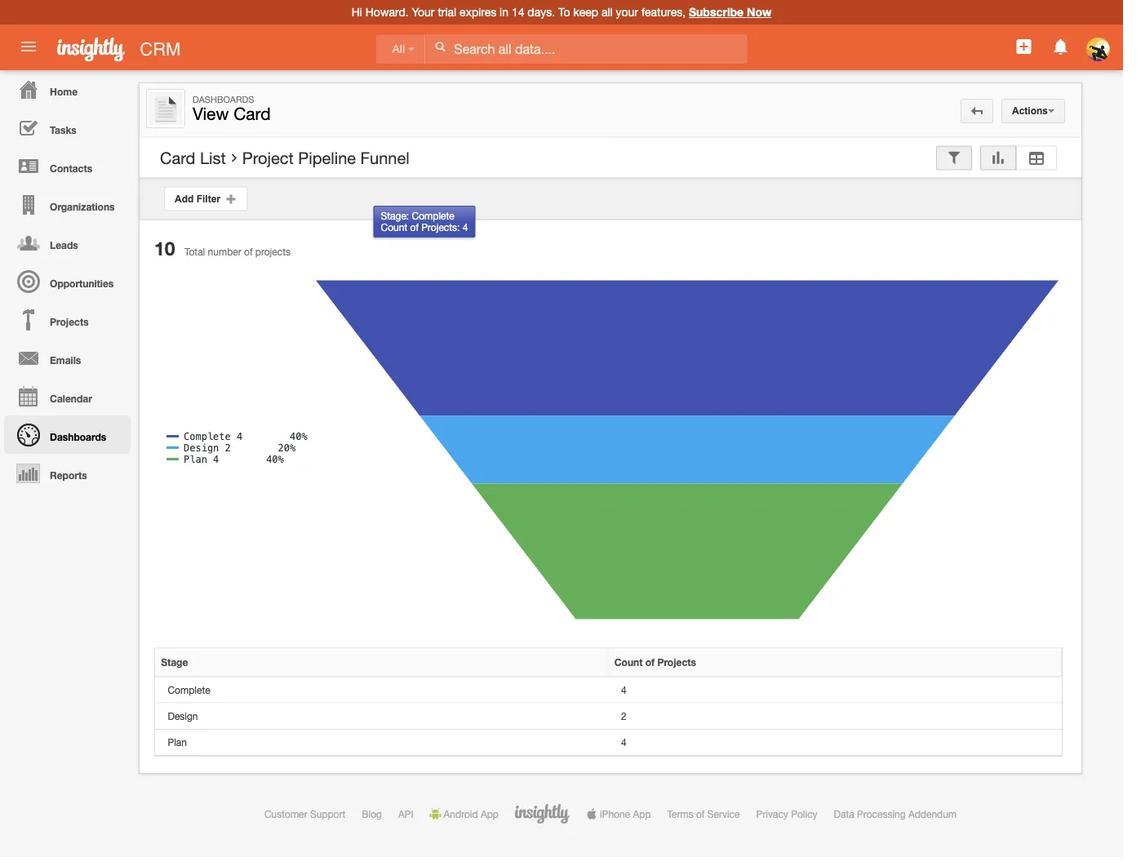 Task type: describe. For each thing, give the bounding box(es) containing it.
card list link
[[160, 148, 226, 168]]

projects inside "navigation"
[[50, 316, 89, 327]]

reports
[[50, 470, 87, 481]]

actions
[[1013, 105, 1049, 116]]

data
[[834, 808, 855, 820]]

funnel
[[361, 148, 410, 167]]

14
[[512, 5, 525, 19]]

card list
[[160, 148, 226, 167]]

contacts
[[50, 163, 92, 174]]

iphone app link
[[586, 808, 651, 820]]

leads
[[50, 239, 78, 251]]

your
[[616, 5, 639, 19]]

1 vertical spatial count
[[615, 657, 643, 668]]

complete cell
[[155, 677, 609, 704]]

opportunities link
[[4, 262, 131, 301]]

pipeline
[[298, 148, 356, 167]]

design
[[168, 711, 198, 722]]

subscribe now link
[[689, 5, 772, 19]]

4 for complete
[[621, 684, 627, 696]]

actions button
[[1002, 99, 1066, 123]]

of inside stage: complete count of projects: 4
[[410, 222, 419, 233]]

row group containing complete
[[155, 677, 1062, 756]]

api
[[398, 808, 414, 820]]

home
[[50, 86, 78, 97]]

add
[[175, 193, 194, 204]]

service
[[708, 808, 740, 820]]

10
[[154, 237, 175, 260]]

organizations
[[50, 201, 115, 212]]

4 cell for complete
[[609, 677, 1062, 704]]

of inside row
[[646, 657, 655, 668]]

subscribe
[[689, 5, 744, 19]]

leads link
[[4, 224, 131, 262]]

terms of service link
[[668, 808, 740, 820]]

stage:
[[381, 210, 409, 221]]

stage: complete count of projects: 4
[[381, 210, 468, 233]]

trial
[[438, 5, 457, 19]]

calendar link
[[4, 377, 131, 416]]

support
[[310, 808, 346, 820]]

customer
[[264, 808, 308, 820]]

customer support
[[264, 808, 346, 820]]

count inside stage: complete count of projects: 4
[[381, 222, 408, 233]]

to
[[559, 5, 570, 19]]

navigation containing home
[[0, 70, 131, 492]]

calendar
[[50, 393, 92, 404]]

opportunities
[[50, 278, 114, 289]]

home link
[[4, 70, 131, 109]]

all link
[[376, 35, 425, 64]]

data processing addendum link
[[834, 808, 957, 820]]

number
[[208, 246, 242, 258]]

dashboards view card
[[193, 94, 271, 124]]

now
[[747, 5, 772, 19]]

android app
[[444, 808, 499, 820]]

1 horizontal spatial projects
[[658, 657, 697, 668]]

addendum
[[909, 808, 957, 820]]

processing
[[858, 808, 906, 820]]

count of projects
[[615, 657, 697, 668]]

4 cell for plan
[[609, 730, 1062, 756]]

plan
[[168, 737, 187, 748]]

iphone
[[600, 808, 630, 820]]

Search all data.... text field
[[426, 34, 747, 64]]

plan cell
[[155, 730, 609, 756]]

stage
[[161, 657, 188, 668]]

design cell
[[155, 704, 609, 730]]

keep
[[574, 5, 599, 19]]

privacy policy link
[[757, 808, 818, 820]]

iphone app
[[600, 808, 651, 820]]



Task type: locate. For each thing, give the bounding box(es) containing it.
reports link
[[4, 454, 131, 492]]

2
[[621, 711, 627, 722]]

terms of service
[[668, 808, 740, 820]]

2 4 cell from the top
[[609, 730, 1062, 756]]

project
[[242, 148, 294, 167]]

0 vertical spatial card
[[234, 104, 271, 124]]

dashboards inside the dashboards view card
[[193, 94, 254, 105]]

projects link
[[4, 301, 131, 339]]

dashboards for dashboards view card
[[193, 94, 254, 105]]

0 horizontal spatial card
[[160, 148, 195, 167]]

complete inside stage: complete count of projects: 4
[[412, 210, 455, 221]]

0 vertical spatial complete
[[412, 210, 455, 221]]

3 row from the top
[[155, 704, 1062, 730]]

1 horizontal spatial dashboards
[[193, 94, 254, 105]]

0 vertical spatial 4
[[463, 222, 468, 233]]

row containing design
[[155, 704, 1062, 730]]

4 inside stage: complete count of projects: 4
[[463, 222, 468, 233]]

count up the 2
[[615, 657, 643, 668]]

dashboards up reports link
[[50, 431, 106, 443]]

2 row from the top
[[155, 677, 1062, 704]]

app for iphone app
[[633, 808, 651, 820]]

all
[[602, 5, 613, 19]]

emails
[[50, 354, 81, 366]]

your
[[412, 5, 435, 19]]

0 horizontal spatial count
[[381, 222, 408, 233]]

0 vertical spatial count
[[381, 222, 408, 233]]

4 for plan
[[621, 737, 627, 748]]

list
[[200, 148, 226, 167]]

blog
[[362, 808, 382, 820]]

project pipeline funnel
[[242, 148, 410, 167]]

4 cell
[[609, 677, 1062, 704], [609, 730, 1062, 756]]

count
[[381, 222, 408, 233], [615, 657, 643, 668]]

4
[[463, 222, 468, 233], [621, 684, 627, 696], [621, 737, 627, 748]]

expires
[[460, 5, 497, 19]]

total number of projects
[[184, 246, 291, 258]]

total
[[184, 246, 205, 258]]

card inside the dashboards view card
[[234, 104, 271, 124]]

card right the view
[[234, 104, 271, 124]]

card left 'list'
[[160, 148, 195, 167]]

1 vertical spatial 4
[[621, 684, 627, 696]]

in
[[500, 5, 509, 19]]

dashboards
[[193, 94, 254, 105], [50, 431, 106, 443]]

4 right projects:
[[463, 222, 468, 233]]

data processing addendum
[[834, 808, 957, 820]]

1 4 cell from the top
[[609, 677, 1062, 704]]

0 horizontal spatial app
[[481, 808, 499, 820]]

dashboards inside "navigation"
[[50, 431, 106, 443]]

1 vertical spatial projects
[[658, 657, 697, 668]]

navigation
[[0, 70, 131, 492]]

1 horizontal spatial app
[[633, 808, 651, 820]]

features,
[[642, 5, 686, 19]]

count down stage:
[[381, 222, 408, 233]]

row containing complete
[[155, 677, 1062, 704]]

filter image
[[947, 152, 962, 163]]

plus image
[[226, 193, 237, 205]]

howard.
[[366, 5, 409, 19]]

projects
[[255, 246, 291, 258]]

4 down the 2
[[621, 737, 627, 748]]

hi howard. your trial expires in 14 days. to keep all your features, subscribe now
[[352, 5, 772, 19]]

2 vertical spatial 4
[[621, 737, 627, 748]]

terms
[[668, 808, 694, 820]]

white image
[[435, 41, 446, 52]]

tasks
[[50, 124, 77, 136]]

row
[[155, 649, 1062, 677], [155, 677, 1062, 704], [155, 704, 1062, 730], [155, 730, 1062, 756]]

row containing plan
[[155, 730, 1062, 756]]

2 cell
[[609, 704, 1062, 730]]

1 app from the left
[[481, 808, 499, 820]]

view
[[193, 104, 229, 124]]

complete
[[412, 210, 455, 221], [168, 684, 210, 696]]

privacy
[[757, 808, 789, 820]]

complete inside cell
[[168, 684, 210, 696]]

days.
[[528, 5, 555, 19]]

add filter link
[[164, 187, 248, 211]]

0 vertical spatial dashboards
[[193, 94, 254, 105]]

chart image
[[991, 152, 1006, 163]]

2 app from the left
[[633, 808, 651, 820]]

app for android app
[[481, 808, 499, 820]]

0 horizontal spatial dashboards
[[50, 431, 106, 443]]

policy
[[791, 808, 818, 820]]

api link
[[398, 808, 414, 820]]

tasks link
[[4, 109, 131, 147]]

4 up the 2
[[621, 684, 627, 696]]

card image
[[149, 92, 182, 125]]

row containing stage
[[155, 649, 1062, 677]]

blog link
[[362, 808, 382, 820]]

app
[[481, 808, 499, 820], [633, 808, 651, 820]]

android app link
[[430, 808, 499, 820]]

0 horizontal spatial complete
[[168, 684, 210, 696]]

0 vertical spatial 4 cell
[[609, 677, 1062, 704]]

back image
[[972, 105, 983, 117]]

4 row from the top
[[155, 730, 1062, 756]]

customer support link
[[264, 808, 346, 820]]

table image
[[1027, 152, 1047, 163]]

card
[[234, 104, 271, 124], [160, 148, 195, 167]]

1 vertical spatial dashboards
[[50, 431, 106, 443]]

1 horizontal spatial complete
[[412, 210, 455, 221]]

hi
[[352, 5, 362, 19]]

organizations link
[[4, 185, 131, 224]]

1 row from the top
[[155, 649, 1062, 677]]

privacy policy
[[757, 808, 818, 820]]

complete up projects:
[[412, 210, 455, 221]]

projects
[[50, 316, 89, 327], [658, 657, 697, 668]]

dashboards link
[[4, 416, 131, 454]]

contacts link
[[4, 147, 131, 185]]

0 horizontal spatial projects
[[50, 316, 89, 327]]

dashboards for dashboards
[[50, 431, 106, 443]]

1 vertical spatial card
[[160, 148, 195, 167]]

dashboards right card image
[[193, 94, 254, 105]]

all
[[392, 43, 405, 55]]

1 vertical spatial 4 cell
[[609, 730, 1062, 756]]

app right iphone
[[633, 808, 651, 820]]

add filter
[[175, 193, 226, 204]]

emails link
[[4, 339, 131, 377]]

row group
[[155, 677, 1062, 756]]

1 vertical spatial complete
[[168, 684, 210, 696]]

filter
[[197, 193, 220, 204]]

projects:
[[422, 222, 460, 233]]

1 horizontal spatial card
[[234, 104, 271, 124]]

0 vertical spatial projects
[[50, 316, 89, 327]]

notifications image
[[1052, 37, 1071, 56]]

crm
[[140, 38, 181, 59]]

1 horizontal spatial count
[[615, 657, 643, 668]]

of
[[410, 222, 419, 233], [244, 246, 253, 258], [646, 657, 655, 668], [697, 808, 705, 820]]

android
[[444, 808, 478, 820]]

app right android
[[481, 808, 499, 820]]

complete up the design
[[168, 684, 210, 696]]



Task type: vqa. For each thing, say whether or not it's contained in the screenshot.
row containing Complete
yes



